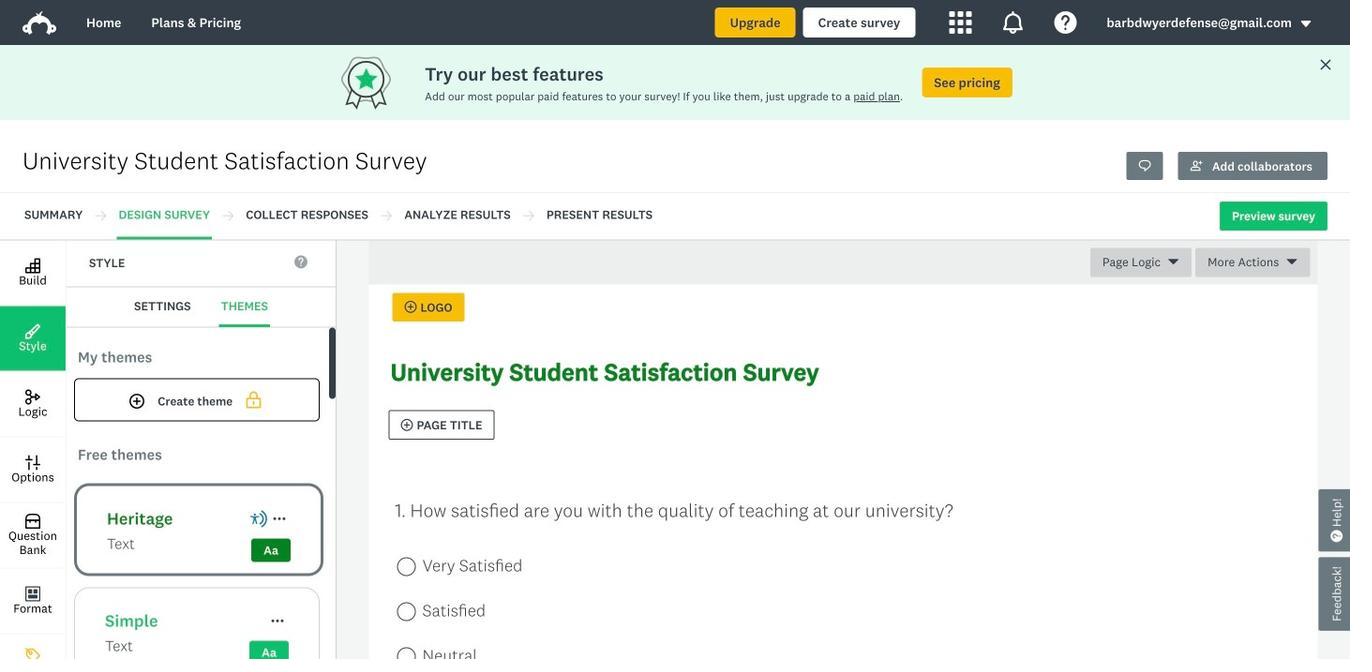 Task type: vqa. For each thing, say whether or not it's contained in the screenshot.
rewards image
yes



Task type: describe. For each thing, give the bounding box(es) containing it.
surveymonkey logo image
[[23, 11, 56, 35]]

help icon image
[[1054, 11, 1077, 34]]



Task type: locate. For each thing, give the bounding box(es) containing it.
1 products icon image from the left
[[949, 11, 972, 34]]

0 horizontal spatial products icon image
[[949, 11, 972, 34]]

rewards image
[[338, 52, 425, 113]]

2 products icon image from the left
[[1002, 11, 1024, 34]]

not filled image
[[242, 390, 265, 410]]

1 horizontal spatial products icon image
[[1002, 11, 1024, 34]]

dropdown arrow image
[[1300, 17, 1313, 30]]

products icon image
[[949, 11, 972, 34], [1002, 11, 1024, 34]]



